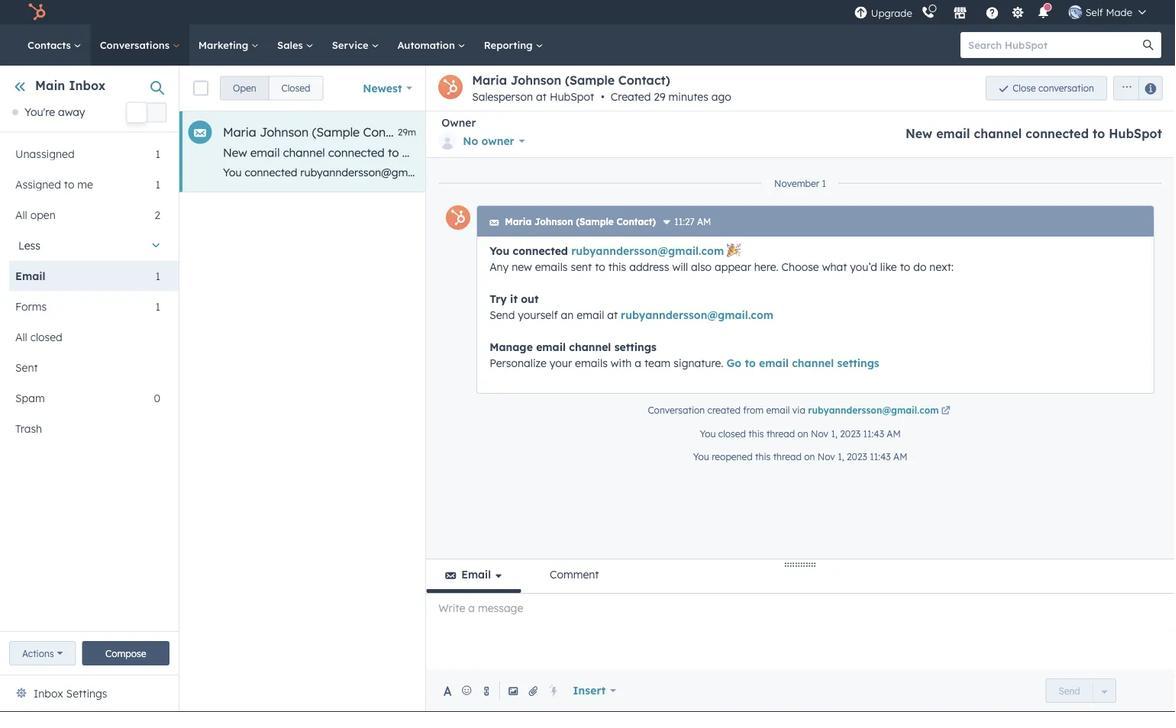 Task type: describe. For each thing, give the bounding box(es) containing it.
am for you closed this thread on nov 1, 2023 11:43 am
[[887, 428, 901, 440]]

service
[[332, 39, 371, 51]]

appear inside you connected rubyanndersson@gmail.com 🎉 any new emails sent to this address will also appear here. choose what you'd like to do next:
[[715, 260, 751, 273]]

2 vertical spatial johnson
[[534, 216, 573, 228]]

nov for you closed this thread on
[[811, 428, 829, 440]]

manage
[[490, 340, 533, 354]]

sent inside you connected rubyanndersson@gmail.com 🎉 any new emails sent to this address will also appear here. choose what you'd like to do next:
[[571, 260, 592, 273]]

away
[[58, 106, 85, 119]]

0 vertical spatial email
[[15, 269, 46, 282]]

yourself inside try it out send yourself an email at rubyanndersson@gmail.com
[[518, 308, 558, 322]]

actions button
[[9, 641, 76, 666]]

hubspot link
[[18, 3, 57, 21]]

'mailto:
[[1140, 166, 1175, 179]]

no owner button
[[438, 130, 525, 153]]

your
[[550, 356, 572, 370]]

11:43 for you closed this thread on nov 1, 2023 11:43 am
[[863, 428, 884, 440]]

it inside new email channel connected to hubspot you connected rubyanndersson@gmail.com any new emails sent to this address will also appear here. choose what you'd like to do next:  try it out send yourself an email at <a href = 'mailto:
[[932, 166, 939, 179]]

it inside try it out send yourself an email at rubyanndersson@gmail.com
[[510, 292, 518, 305]]

manage email channel settings personalize your emails with a team signature. go to email channel settings
[[490, 340, 880, 370]]

with
[[611, 356, 632, 370]]

sales link
[[268, 24, 323, 66]]

11:27
[[674, 216, 695, 228]]

you'd inside new email channel connected to hubspot you connected rubyanndersson@gmail.com any new emails sent to this address will also appear here. choose what you'd like to do next:  try it out send yourself an email at <a href = 'mailto:
[[808, 166, 835, 179]]

sent button
[[9, 352, 160, 383]]

marketplaces button
[[944, 0, 977, 24]]

self
[[1086, 6, 1103, 18]]

like inside new email channel connected to hubspot you connected rubyanndersson@gmail.com any new emails sent to this address will also appear here. choose what you'd like to do next:  try it out send yourself an email at <a href = 'mailto:
[[838, 166, 855, 179]]

0 vertical spatial settings
[[614, 340, 657, 354]]

closed for you
[[719, 428, 746, 440]]

reporting link
[[475, 24, 552, 66]]

link opens in a new window image
[[941, 404, 951, 418]]

insert
[[573, 684, 606, 698]]

emails inside new email channel connected to hubspot you connected rubyanndersson@gmail.com any new emails sent to this address will also appear here. choose what you'd like to do next:  try it out send yourself an email at <a href = 'mailto:
[[493, 166, 525, 179]]

a
[[635, 356, 641, 370]]

main
[[35, 78, 65, 93]]

ruby anderson image
[[1069, 5, 1083, 19]]

owner
[[482, 134, 514, 148]]

next: inside new email channel connected to hubspot you connected rubyanndersson@gmail.com any new emails sent to this address will also appear here. choose what you'd like to do next:  try it out send yourself an email at <a href = 'mailto:
[[887, 166, 911, 179]]

sent
[[15, 361, 38, 374]]

maria johnson (sample contact) salesperson at hubspot • created 29 minutes ago
[[472, 73, 731, 103]]

any inside you connected rubyanndersson@gmail.com 🎉 any new emails sent to this address will also appear here. choose what you'd like to do next:
[[490, 260, 509, 273]]

Closed button
[[268, 76, 323, 100]]

rubyanndersson@gmail.com left link opens in a new window icon
[[808, 404, 939, 416]]

trash
[[15, 422, 42, 435]]

you for you reopened this thread on nov 1, 2023 11:43 am
[[693, 451, 709, 463]]

any inside new email channel connected to hubspot you connected rubyanndersson@gmail.com any new emails sent to this address will also appear here. choose what you'd like to do next:  try it out send yourself an email at <a href = 'mailto:
[[447, 166, 466, 179]]

spam
[[15, 391, 45, 405]]

team
[[644, 356, 671, 370]]

hubspot inside maria johnson (sample contact) salesperson at hubspot • created 29 minutes ago
[[550, 90, 594, 103]]

rubyanndersson@gmail.com inside try it out send yourself an email at rubyanndersson@gmail.com
[[621, 308, 774, 322]]

open
[[233, 82, 256, 94]]

sent inside new email channel connected to hubspot you connected rubyanndersson@gmail.com any new emails sent to this address will also appear here. choose what you'd like to do next:  try it out send yourself an email at <a href = 'mailto:
[[528, 166, 550, 179]]

go to email channel settings link
[[727, 356, 880, 370]]

try inside try it out send yourself an email at rubyanndersson@gmail.com
[[490, 292, 507, 305]]

close conversation button
[[986, 76, 1107, 100]]

send inside button
[[1059, 685, 1080, 697]]

you're
[[24, 106, 55, 119]]

me
[[77, 177, 93, 191]]

from
[[743, 404, 764, 416]]

close
[[1013, 82, 1036, 94]]

insert button
[[563, 676, 626, 706]]

what inside you connected rubyanndersson@gmail.com 🎉 any new emails sent to this address will also appear here. choose what you'd like to do next:
[[822, 260, 847, 273]]

rubyanndersson@gmail.com inside you connected rubyanndersson@gmail.com 🎉 any new emails sent to this address will also appear here. choose what you'd like to do next:
[[571, 244, 724, 257]]

maria inside email from maria johnson (sample contact) with subject new email channel connected to hubspot 'row'
[[223, 124, 256, 140]]

to inside manage email channel settings personalize your emails with a team signature. go to email channel settings
[[745, 356, 756, 370]]

marketing
[[198, 39, 251, 51]]

johnson inside email from maria johnson (sample contact) with subject new email channel connected to hubspot 'row'
[[260, 124, 309, 140]]

calling icon image
[[922, 6, 935, 20]]

2 vertical spatial rubyanndersson@gmail.com link
[[808, 404, 953, 418]]

channel for new email channel connected to hubspot you connected rubyanndersson@gmail.com any new emails sent to this address will also appear here. choose what you'd like to do next:  try it out send yourself an email at <a href = 'mailto:
[[283, 145, 325, 160]]

no owner
[[463, 134, 514, 148]]

settings
[[66, 687, 107, 701]]

you for you connected rubyanndersson@gmail.com 🎉 any new emails sent to this address will also appear here. choose what you'd like to do next:
[[490, 244, 510, 257]]

you connected rubyanndersson@gmail.com 🎉 any new emails sent to this address will also appear here. choose what you'd like to do next:
[[490, 244, 954, 273]]

comment
[[550, 568, 599, 582]]

new for new email channel connected to hubspot you connected rubyanndersson@gmail.com any new emails sent to this address will also appear here. choose what you'd like to do next:  try it out send yourself an email at <a href = 'mailto:
[[223, 145, 247, 160]]

next: inside you connected rubyanndersson@gmail.com 🎉 any new emails sent to this address will also appear here. choose what you'd like to do next:
[[930, 260, 954, 273]]

marketing link
[[189, 24, 268, 66]]

do inside you connected rubyanndersson@gmail.com 🎉 any new emails sent to this address will also appear here. choose what you'd like to do next:
[[913, 260, 927, 273]]

settings image
[[1011, 6, 1025, 20]]

signature.
[[674, 356, 724, 370]]

href
[[1108, 166, 1128, 179]]

menu containing self made
[[853, 0, 1157, 24]]

2023 for you closed this thread on
[[840, 428, 861, 440]]

self made
[[1086, 6, 1133, 18]]

search button
[[1136, 32, 1162, 58]]

2 group from the left
[[1107, 76, 1163, 100]]

here. inside new email channel connected to hubspot you connected rubyanndersson@gmail.com any new emails sent to this address will also appear here. choose what you'd like to do next:  try it out send yourself an email at <a href = 'mailto:
[[712, 166, 736, 179]]

automation link
[[388, 24, 475, 66]]

personalize
[[490, 356, 547, 370]]

trash button
[[9, 413, 160, 444]]

all closed
[[15, 330, 62, 344]]

search image
[[1143, 40, 1154, 50]]

notifications button
[[1031, 0, 1057, 24]]

assigned
[[15, 177, 61, 191]]

emails for connected
[[535, 260, 568, 273]]

1 for forms
[[155, 300, 160, 313]]

self made button
[[1060, 0, 1155, 24]]

contacts
[[27, 39, 74, 51]]

conversation created from email via
[[648, 404, 808, 416]]

thread for you reopened this thread on
[[773, 451, 802, 463]]

compose button
[[82, 641, 170, 666]]

at inside new email channel connected to hubspot you connected rubyanndersson@gmail.com any new emails sent to this address will also appear here. choose what you'd like to do next:  try it out send yourself an email at <a href = 'mailto:
[[1079, 166, 1090, 179]]

conversations link
[[91, 24, 189, 66]]

🎉
[[727, 244, 738, 257]]

new email channel connected to hubspot you connected rubyanndersson@gmail.com any new emails sent to this address will also appear here. choose what you'd like to do next:  try it out send yourself an email at <a href = 'mailto:
[[223, 145, 1175, 179]]

Open button
[[220, 76, 269, 100]]

ago
[[712, 90, 731, 103]]

1 vertical spatial settings
[[837, 356, 880, 370]]

you inside new email channel connected to hubspot you connected rubyanndersson@gmail.com any new emails sent to this address will also appear here. choose what you'd like to do next:  try it out send yourself an email at <a href = 'mailto:
[[223, 166, 242, 179]]

new inside new email channel connected to hubspot you connected rubyanndersson@gmail.com any new emails sent to this address will also appear here. choose what you'd like to do next:  try it out send yourself an email at <a href = 'mailto:
[[469, 166, 490, 179]]

1 vertical spatial rubyanndersson@gmail.com link
[[621, 308, 774, 322]]

reporting
[[484, 39, 536, 51]]

newest button
[[353, 73, 422, 103]]

hubspot for new email channel connected to hubspot you connected rubyanndersson@gmail.com any new emails sent to this address will also appear here. choose what you'd like to do next:  try it out send yourself an email at <a href = 'mailto:
[[402, 145, 450, 160]]

made
[[1106, 6, 1133, 18]]

11:27 am
[[674, 216, 711, 228]]

reopened
[[712, 451, 753, 463]]

0 horizontal spatial inbox
[[34, 687, 63, 701]]

send inside new email channel connected to hubspot you connected rubyanndersson@gmail.com any new emails sent to this address will also appear here. choose what you'd like to do next:  try it out send yourself an email at <a href = 'mailto:
[[962, 166, 987, 179]]

all for all closed
[[15, 330, 27, 344]]

1 horizontal spatial maria johnson (sample contact)
[[505, 216, 656, 228]]

open
[[30, 208, 56, 221]]

forms
[[15, 300, 47, 313]]

<a
[[1093, 166, 1105, 179]]

email button
[[426, 560, 522, 593]]

out inside try it out send yourself an email at rubyanndersson@gmail.com
[[521, 292, 539, 305]]

minutes
[[669, 90, 709, 103]]



Task type: vqa. For each thing, say whether or not it's contained in the screenshot.
first all from the bottom
yes



Task type: locate. For each thing, give the bounding box(es) containing it.
1 horizontal spatial sent
[[571, 260, 592, 273]]

1 horizontal spatial email
[[461, 568, 491, 582]]

thread down you closed this thread on nov 1, 2023 11:43 am
[[773, 451, 802, 463]]

you closed this thread on nov 1, 2023 11:43 am
[[700, 428, 901, 440]]

on for you closed this thread on
[[798, 428, 808, 440]]

inbox left settings
[[34, 687, 63, 701]]

at right "salesperson"
[[536, 90, 547, 103]]

thread for you closed this thread on
[[767, 428, 795, 440]]

automation
[[397, 39, 458, 51]]

here.
[[712, 166, 736, 179], [754, 260, 779, 273]]

email
[[15, 269, 46, 282], [461, 568, 491, 582]]

new inside new email channel connected to hubspot you connected rubyanndersson@gmail.com any new emails sent to this address will also appear here. choose what you'd like to do next:  try it out send yourself an email at <a href = 'mailto:
[[223, 145, 247, 160]]

group
[[220, 76, 323, 100], [1107, 76, 1163, 100]]

0 vertical spatial nov
[[811, 428, 829, 440]]

0 horizontal spatial try
[[490, 292, 507, 305]]

less
[[18, 239, 40, 252]]

maria johnson (sample contact) inside email from maria johnson (sample contact) with subject new email channel connected to hubspot 'row'
[[223, 124, 413, 140]]

0 horizontal spatial closed
[[30, 330, 62, 344]]

salesperson
[[472, 90, 533, 103]]

address up try it out send yourself an email at rubyanndersson@gmail.com
[[629, 260, 669, 273]]

marketplaces image
[[954, 7, 967, 21]]

do
[[871, 166, 884, 179], [913, 260, 927, 273]]

29
[[654, 90, 666, 103]]

0 vertical spatial choose
[[739, 166, 777, 179]]

2 vertical spatial emails
[[575, 356, 608, 370]]

rubyanndersson@gmail.com down the 29m on the left top of page
[[300, 166, 444, 179]]

at up with
[[607, 308, 618, 322]]

0 horizontal spatial choose
[[739, 166, 777, 179]]

contact) left more info image
[[617, 216, 656, 228]]

november 1
[[774, 178, 826, 189]]

appear up 11:27 am
[[672, 166, 709, 179]]

all for all open
[[15, 208, 27, 221]]

closed for all
[[30, 330, 62, 344]]

0
[[154, 391, 160, 405]]

1 vertical spatial sent
[[571, 260, 592, 273]]

1 vertical spatial also
[[691, 260, 712, 273]]

maria
[[472, 73, 507, 88], [223, 124, 256, 140], [505, 216, 532, 228]]

1, for you closed this thread on
[[831, 428, 838, 440]]

menu
[[853, 0, 1157, 24]]

contact) inside maria johnson (sample contact) salesperson at hubspot • created 29 minutes ago
[[618, 73, 670, 88]]

an down new email channel connected to hubspot
[[1033, 166, 1046, 179]]

inbox settings
[[34, 687, 107, 701]]

1, for you reopened this thread on
[[838, 451, 844, 463]]

created
[[708, 404, 741, 416]]

yourself down new email channel connected to hubspot heading
[[990, 166, 1030, 179]]

emails
[[493, 166, 525, 179], [535, 260, 568, 273], [575, 356, 608, 370]]

1 vertical spatial maria
[[223, 124, 256, 140]]

1
[[155, 147, 160, 160], [155, 177, 160, 191], [822, 178, 826, 189], [155, 269, 160, 282], [155, 300, 160, 313]]

0 vertical spatial like
[[838, 166, 855, 179]]

0 vertical spatial yourself
[[990, 166, 1030, 179]]

yourself inside new email channel connected to hubspot you connected rubyanndersson@gmail.com any new emails sent to this address will also appear here. choose what you'd like to do next:  try it out send yourself an email at <a href = 'mailto:
[[990, 166, 1030, 179]]

1 for unassigned
[[155, 147, 160, 160]]

1 vertical spatial am
[[887, 428, 901, 440]]

0 horizontal spatial address
[[587, 166, 627, 179]]

1 vertical spatial what
[[822, 260, 847, 273]]

1 horizontal spatial will
[[672, 260, 688, 273]]

0 vertical spatial new
[[469, 166, 490, 179]]

this inside new email channel connected to hubspot you connected rubyanndersson@gmail.com any new emails sent to this address will also appear here. choose what you'd like to do next:  try it out send yourself an email at <a href = 'mailto:
[[566, 166, 584, 179]]

1 horizontal spatial address
[[629, 260, 669, 273]]

contacts link
[[18, 24, 91, 66]]

0 horizontal spatial like
[[838, 166, 855, 179]]

1 vertical spatial emails
[[535, 260, 568, 273]]

like
[[838, 166, 855, 179], [880, 260, 897, 273]]

hubspot
[[550, 90, 594, 103], [1109, 126, 1162, 141], [402, 145, 450, 160]]

0 horizontal spatial hubspot
[[402, 145, 450, 160]]

0 horizontal spatial also
[[649, 166, 669, 179]]

2 vertical spatial (sample
[[576, 216, 614, 228]]

no
[[463, 134, 478, 148]]

calling icon button
[[915, 2, 941, 22]]

nov for you reopened this thread on
[[818, 451, 835, 463]]

1 horizontal spatial 1,
[[838, 451, 844, 463]]

all up sent at left
[[15, 330, 27, 344]]

2 vertical spatial maria
[[505, 216, 532, 228]]

inbox settings link
[[34, 685, 107, 703]]

yourself up manage
[[518, 308, 558, 322]]

1 vertical spatial try
[[490, 292, 507, 305]]

on
[[798, 428, 808, 440], [804, 451, 815, 463]]

2023 for you reopened this thread on
[[847, 451, 867, 463]]

0 vertical spatial next:
[[887, 166, 911, 179]]

send button
[[1046, 679, 1093, 703]]

11:43 for you reopened this thread on nov 1, 2023 11:43 am
[[870, 451, 891, 463]]

out
[[942, 166, 959, 179], [521, 292, 539, 305]]

0 horizontal spatial new
[[469, 166, 490, 179]]

on up the you reopened this thread on nov 1, 2023 11:43 am in the right of the page
[[798, 428, 808, 440]]

an up your
[[561, 308, 574, 322]]

actions
[[22, 648, 54, 659]]

connected
[[1026, 126, 1089, 141], [328, 145, 385, 160], [245, 166, 297, 179], [513, 244, 568, 257]]

this inside you connected rubyanndersson@gmail.com 🎉 any new emails sent to this address will also appear here. choose what you'd like to do next:
[[608, 260, 626, 273]]

emails for email
[[575, 356, 608, 370]]

1 vertical spatial at
[[1079, 166, 1090, 179]]

also down 11:27 am
[[691, 260, 712, 273]]

nov up the you reopened this thread on nov 1, 2023 11:43 am in the right of the page
[[811, 428, 829, 440]]

send group
[[1046, 679, 1116, 703]]

•
[[601, 90, 605, 103]]

thread up the you reopened this thread on nov 1, 2023 11:43 am in the right of the page
[[767, 428, 795, 440]]

upgrade image
[[854, 6, 868, 20]]

closed up the reopened
[[719, 428, 746, 440]]

1 horizontal spatial choose
[[782, 260, 819, 273]]

0 horizontal spatial email
[[15, 269, 46, 282]]

1 vertical spatial you'd
[[850, 260, 877, 273]]

(sample up •
[[565, 73, 615, 88]]

2
[[155, 208, 160, 221]]

1 vertical spatial 2023
[[847, 451, 867, 463]]

1 vertical spatial 1,
[[838, 451, 844, 463]]

new for new email channel connected to hubspot
[[906, 126, 933, 141]]

settings link
[[1009, 4, 1028, 20]]

channel inside new email channel connected to hubspot you connected rubyanndersson@gmail.com any new emails sent to this address will also appear here. choose what you'd like to do next:  try it out send yourself an email at <a href = 'mailto:
[[283, 145, 325, 160]]

rubyanndersson@gmail.com inside new email channel connected to hubspot you connected rubyanndersson@gmail.com any new emails sent to this address will also appear here. choose what you'd like to do next:  try it out send yourself an email at <a href = 'mailto:
[[300, 166, 444, 179]]

2 vertical spatial hubspot
[[402, 145, 450, 160]]

channel up your
[[569, 340, 611, 354]]

like inside you connected rubyanndersson@gmail.com 🎉 any new emails sent to this address will also appear here. choose what you'd like to do next:
[[880, 260, 897, 273]]

am for you reopened this thread on nov 1, 2023 11:43 am
[[894, 451, 908, 463]]

help image
[[986, 7, 999, 21]]

group down sales
[[220, 76, 323, 100]]

assigned to me
[[15, 177, 93, 191]]

will inside new email channel connected to hubspot you connected rubyanndersson@gmail.com any new emails sent to this address will also appear here. choose what you'd like to do next:  try it out send yourself an email at <a href = 'mailto:
[[630, 166, 646, 179]]

rubyanndersson@gmail.com down more info image
[[571, 244, 724, 257]]

here. inside you connected rubyanndersson@gmail.com 🎉 any new emails sent to this address will also appear here. choose what you'd like to do next:
[[754, 260, 779, 273]]

1, down you closed this thread on nov 1, 2023 11:43 am
[[838, 451, 844, 463]]

(sample inside 'row'
[[312, 124, 360, 140]]

email inside email button
[[461, 568, 491, 582]]

address inside new email channel connected to hubspot you connected rubyanndersson@gmail.com any new emails sent to this address will also appear here. choose what you'd like to do next:  try it out send yourself an email at <a href = 'mailto:
[[587, 166, 627, 179]]

1 vertical spatial email
[[461, 568, 491, 582]]

hubspot down the 29m on the left top of page
[[402, 145, 450, 160]]

1 horizontal spatial inbox
[[69, 78, 106, 93]]

main content containing maria johnson (sample contact)
[[179, 66, 1175, 712]]

you'd inside you connected rubyanndersson@gmail.com 🎉 any new emails sent to this address will also appear here. choose what you'd like to do next:
[[850, 260, 877, 273]]

inbox up away at the left top of the page
[[69, 78, 106, 93]]

upgrade
[[871, 7, 912, 19]]

2023 up the you reopened this thread on nov 1, 2023 11:43 am in the right of the page
[[840, 428, 861, 440]]

0 vertical spatial sent
[[528, 166, 550, 179]]

1 vertical spatial hubspot
[[1109, 126, 1162, 141]]

0 horizontal spatial what
[[780, 166, 805, 179]]

conversation
[[648, 404, 705, 416]]

closed
[[281, 82, 310, 94]]

closed down forms
[[30, 330, 62, 344]]

1, up the you reopened this thread on nov 1, 2023 11:43 am in the right of the page
[[831, 428, 838, 440]]

settings
[[614, 340, 657, 354], [837, 356, 880, 370]]

what inside new email channel connected to hubspot you connected rubyanndersson@gmail.com any new emails sent to this address will also appear here. choose what you'd like to do next:  try it out send yourself an email at <a href = 'mailto:
[[780, 166, 805, 179]]

1 horizontal spatial settings
[[837, 356, 880, 370]]

channel
[[974, 126, 1022, 141], [283, 145, 325, 160], [569, 340, 611, 354], [792, 356, 834, 370]]

hubspot up =
[[1109, 126, 1162, 141]]

1 for email
[[155, 269, 160, 282]]

conversations
[[100, 39, 172, 51]]

0 vertical spatial rubyanndersson@gmail.com link
[[571, 244, 724, 257]]

1 vertical spatial any
[[490, 260, 509, 273]]

try it out send yourself an email at rubyanndersson@gmail.com
[[490, 292, 774, 322]]

0 vertical spatial new
[[906, 126, 933, 141]]

address inside you connected rubyanndersson@gmail.com 🎉 any new emails sent to this address will also appear here. choose what you'd like to do next:
[[629, 260, 669, 273]]

also inside you connected rubyanndersson@gmail.com 🎉 any new emails sent to this address will also appear here. choose what you'd like to do next:
[[691, 260, 712, 273]]

service link
[[323, 24, 388, 66]]

(sample left more info image
[[576, 216, 614, 228]]

1 vertical spatial new
[[223, 145, 247, 160]]

1 all from the top
[[15, 208, 27, 221]]

out inside new email channel connected to hubspot you connected rubyanndersson@gmail.com any new emails sent to this address will also appear here. choose what you'd like to do next:  try it out send yourself an email at <a href = 'mailto:
[[942, 166, 959, 179]]

channel down "closed" button
[[283, 145, 325, 160]]

2023 down you closed this thread on nov 1, 2023 11:43 am
[[847, 451, 867, 463]]

hubspot for new email channel connected to hubspot
[[1109, 126, 1162, 141]]

1 horizontal spatial next:
[[930, 260, 954, 273]]

0 vertical spatial try
[[914, 166, 929, 179]]

address down •
[[587, 166, 627, 179]]

comment button
[[531, 560, 618, 593]]

choose inside you connected rubyanndersson@gmail.com 🎉 any new emails sent to this address will also appear here. choose what you'd like to do next:
[[782, 260, 819, 273]]

1 vertical spatial all
[[15, 330, 27, 344]]

choose inside new email channel connected to hubspot you connected rubyanndersson@gmail.com any new emails sent to this address will also appear here. choose what you'd like to do next:  try it out send yourself an email at <a href = 'mailto:
[[739, 166, 777, 179]]

0 horizontal spatial do
[[871, 166, 884, 179]]

0 vertical spatial maria johnson (sample contact)
[[223, 124, 413, 140]]

close conversation
[[1013, 82, 1094, 94]]

conversation
[[1039, 82, 1094, 94]]

owner
[[442, 116, 476, 129]]

hubspot inside new email channel connected to hubspot you connected rubyanndersson@gmail.com any new emails sent to this address will also appear here. choose what you'd like to do next:  try it out send yourself an email at <a href = 'mailto:
[[402, 145, 450, 160]]

1 vertical spatial out
[[521, 292, 539, 305]]

1 horizontal spatial try
[[914, 166, 929, 179]]

0 horizontal spatial yourself
[[518, 308, 558, 322]]

unassigned
[[15, 147, 75, 160]]

contact) up created at top right
[[618, 73, 670, 88]]

2 horizontal spatial emails
[[575, 356, 608, 370]]

email inside try it out send yourself an email at rubyanndersson@gmail.com
[[577, 308, 604, 322]]

try inside new email channel connected to hubspot you connected rubyanndersson@gmail.com any new emails sent to this address will also appear here. choose what you'd like to do next:  try it out send yourself an email at <a href = 'mailto:
[[914, 166, 929, 179]]

0 vertical spatial do
[[871, 166, 884, 179]]

appear down 🎉
[[715, 260, 751, 273]]

1 vertical spatial inbox
[[34, 687, 63, 701]]

contact) inside 'row'
[[363, 124, 413, 140]]

0 vertical spatial inbox
[[69, 78, 106, 93]]

2023
[[840, 428, 861, 440], [847, 451, 867, 463]]

1 horizontal spatial emails
[[535, 260, 568, 273]]

new email channel connected to hubspot heading
[[906, 126, 1162, 141]]

email
[[936, 126, 970, 141], [250, 145, 280, 160], [1049, 166, 1076, 179], [577, 308, 604, 322], [536, 340, 566, 354], [759, 356, 789, 370], [766, 404, 790, 416]]

0 vertical spatial am
[[697, 216, 711, 228]]

hubspot left •
[[550, 90, 594, 103]]

try
[[914, 166, 929, 179], [490, 292, 507, 305]]

1 horizontal spatial hubspot
[[550, 90, 594, 103]]

1 horizontal spatial out
[[942, 166, 959, 179]]

channel down close
[[974, 126, 1022, 141]]

all closed button
[[9, 322, 160, 352]]

1 horizontal spatial do
[[913, 260, 927, 273]]

all left open
[[15, 208, 27, 221]]

also inside new email channel connected to hubspot you connected rubyanndersson@gmail.com any new emails sent to this address will also appear here. choose what you'd like to do next:  try it out send yourself an email at <a href = 'mailto:
[[649, 166, 669, 179]]

you're away image
[[12, 109, 18, 115]]

0 vertical spatial on
[[798, 428, 808, 440]]

0 horizontal spatial any
[[447, 166, 466, 179]]

1 vertical spatial will
[[672, 260, 688, 273]]

2 vertical spatial contact)
[[617, 216, 656, 228]]

main content
[[179, 66, 1175, 712]]

connected inside you connected rubyanndersson@gmail.com 🎉 any new emails sent to this address will also appear here. choose what you'd like to do next:
[[513, 244, 568, 257]]

1 vertical spatial appear
[[715, 260, 751, 273]]

you
[[223, 166, 242, 179], [490, 244, 510, 257], [700, 428, 716, 440], [693, 451, 709, 463]]

closed inside button
[[30, 330, 62, 344]]

november
[[774, 178, 820, 189]]

you for you closed this thread on nov 1, 2023 11:43 am
[[700, 428, 716, 440]]

1 horizontal spatial at
[[607, 308, 618, 322]]

send inside try it out send yourself an email at rubyanndersson@gmail.com
[[490, 308, 515, 322]]

1 horizontal spatial also
[[691, 260, 712, 273]]

1 vertical spatial an
[[561, 308, 574, 322]]

rubyanndersson@gmail.com up manage email channel settings personalize your emails with a team signature. go to email channel settings
[[621, 308, 774, 322]]

at inside try it out send yourself an email at rubyanndersson@gmail.com
[[607, 308, 618, 322]]

address
[[587, 166, 627, 179], [629, 260, 669, 273]]

2 vertical spatial at
[[607, 308, 618, 322]]

0 vertical spatial appear
[[672, 166, 709, 179]]

0 horizontal spatial maria johnson (sample contact)
[[223, 124, 413, 140]]

contact) down newest 'popup button'
[[363, 124, 413, 140]]

emails inside manage email channel settings personalize your emails with a team signature. go to email channel settings
[[575, 356, 608, 370]]

next:
[[887, 166, 911, 179], [930, 260, 954, 273]]

all open
[[15, 208, 56, 221]]

channel for new email channel connected to hubspot
[[974, 126, 1022, 141]]

0 vertical spatial closed
[[30, 330, 62, 344]]

channel for manage email channel settings personalize your emails with a team signature. go to email channel settings
[[569, 340, 611, 354]]

you're away
[[24, 106, 85, 119]]

(sample down "closed" button
[[312, 124, 360, 140]]

2 horizontal spatial hubspot
[[1109, 126, 1162, 141]]

1 group from the left
[[220, 76, 323, 100]]

2 all from the top
[[15, 330, 27, 344]]

will inside you connected rubyanndersson@gmail.com 🎉 any new emails sent to this address will also appear here. choose what you'd like to do next:
[[672, 260, 688, 273]]

on down you closed this thread on nov 1, 2023 11:43 am
[[804, 451, 815, 463]]

maria inside maria johnson (sample contact) salesperson at hubspot • created 29 minutes ago
[[472, 73, 507, 88]]

emails inside you connected rubyanndersson@gmail.com 🎉 any new emails sent to this address will also appear here. choose what you'd like to do next:
[[535, 260, 568, 273]]

appear inside new email channel connected to hubspot you connected rubyanndersson@gmail.com any new emails sent to this address will also appear here. choose what you'd like to do next:  try it out send yourself an email at <a href = 'mailto:
[[672, 166, 709, 179]]

(sample inside maria johnson (sample contact) salesperson at hubspot • created 29 minutes ago
[[565, 73, 615, 88]]

1 vertical spatial nov
[[818, 451, 835, 463]]

Search HubSpot search field
[[961, 32, 1148, 58]]

at inside maria johnson (sample contact) salesperson at hubspot • created 29 minutes ago
[[536, 90, 547, 103]]

group down the search icon
[[1107, 76, 1163, 100]]

29m
[[398, 126, 416, 138]]

sales
[[277, 39, 306, 51]]

created
[[611, 90, 651, 103]]

1 vertical spatial send
[[490, 308, 515, 322]]

newest
[[363, 81, 402, 95]]

0 horizontal spatial you'd
[[808, 166, 835, 179]]

notifications image
[[1037, 7, 1051, 21]]

an inside try it out send yourself an email at rubyanndersson@gmail.com
[[561, 308, 574, 322]]

go
[[727, 356, 742, 370]]

0 horizontal spatial 1,
[[831, 428, 838, 440]]

email from maria johnson (sample contact) with subject new email channel connected to hubspot row
[[179, 111, 1175, 192]]

0 vertical spatial will
[[630, 166, 646, 179]]

will
[[630, 166, 646, 179], [672, 260, 688, 273]]

johnson inside maria johnson (sample contact) salesperson at hubspot • created 29 minutes ago
[[511, 73, 562, 88]]

sent
[[528, 166, 550, 179], [571, 260, 592, 273]]

0 vertical spatial contact)
[[618, 73, 670, 88]]

hubspot image
[[27, 3, 46, 21]]

1 horizontal spatial appear
[[715, 260, 751, 273]]

on for you reopened this thread on
[[804, 451, 815, 463]]

all inside button
[[15, 330, 27, 344]]

0 horizontal spatial send
[[490, 308, 515, 322]]

more info image
[[662, 218, 671, 228]]

compose
[[105, 648, 146, 659]]

link opens in a new window image
[[941, 407, 951, 416]]

1 horizontal spatial new
[[512, 260, 532, 273]]

0 vertical spatial maria
[[472, 73, 507, 88]]

0 horizontal spatial new
[[223, 145, 247, 160]]

all
[[15, 208, 27, 221], [15, 330, 27, 344]]

new email channel connected to hubspot
[[906, 126, 1162, 141]]

you inside you connected rubyanndersson@gmail.com 🎉 any new emails sent to this address will also appear here. choose what you'd like to do next:
[[490, 244, 510, 257]]

new inside you connected rubyanndersson@gmail.com 🎉 any new emails sent to this address will also appear here. choose what you'd like to do next:
[[512, 260, 532, 273]]

0 vertical spatial thread
[[767, 428, 795, 440]]

help button
[[980, 0, 1006, 24]]

1 for assigned to me
[[155, 177, 160, 191]]

0 horizontal spatial here.
[[712, 166, 736, 179]]

an inside new email channel connected to hubspot you connected rubyanndersson@gmail.com any new emails sent to this address will also appear here. choose what you'd like to do next:  try it out send yourself an email at <a href = 'mailto:
[[1033, 166, 1046, 179]]

new
[[469, 166, 490, 179], [512, 260, 532, 273]]

channel up via
[[792, 356, 834, 370]]

1 vertical spatial thread
[[773, 451, 802, 463]]

choose
[[739, 166, 777, 179], [782, 260, 819, 273]]

yourself
[[990, 166, 1030, 179], [518, 308, 558, 322]]

at left "<a"
[[1079, 166, 1090, 179]]

group containing open
[[220, 76, 323, 100]]

1 vertical spatial do
[[913, 260, 927, 273]]

main inbox
[[35, 78, 106, 93]]

0 horizontal spatial out
[[521, 292, 539, 305]]

2 horizontal spatial at
[[1079, 166, 1090, 179]]

nov down you closed this thread on nov 1, 2023 11:43 am
[[818, 451, 835, 463]]

0 vertical spatial here.
[[712, 166, 736, 179]]

also up more info image
[[649, 166, 669, 179]]

do inside new email channel connected to hubspot you connected rubyanndersson@gmail.com any new emails sent to this address will also appear here. choose what you'd like to do next:  try it out send yourself an email at <a href = 'mailto:
[[871, 166, 884, 179]]

0 horizontal spatial next:
[[887, 166, 911, 179]]



